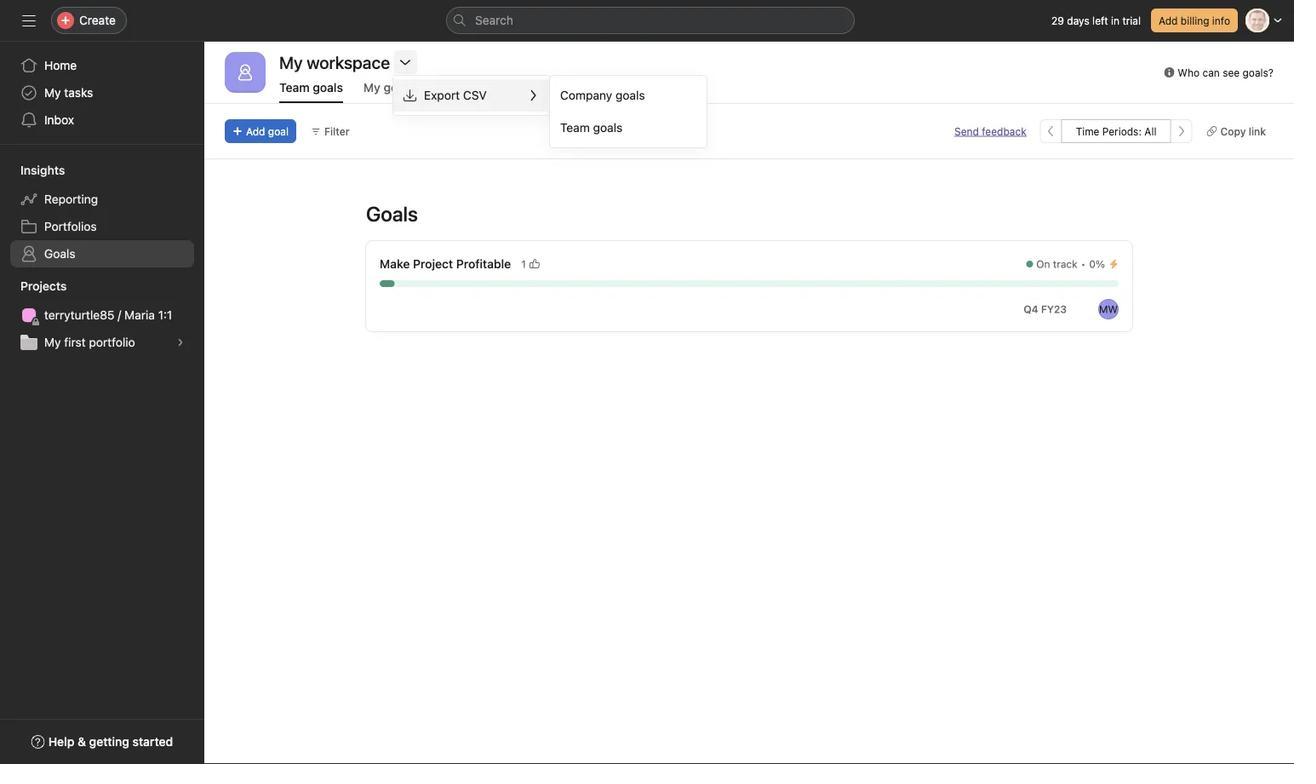 Task type: describe. For each thing, give the bounding box(es) containing it.
filter button
[[303, 119, 357, 143]]

29 days left in trial
[[1052, 14, 1141, 26]]

team goals link
[[279, 80, 343, 103]]

goals link
[[10, 240, 194, 267]]

export csv
[[424, 88, 487, 102]]

goals down 'company goals'
[[593, 121, 623, 135]]

periods:
[[1103, 125, 1142, 137]]

tasks
[[64, 86, 93, 100]]

goals down show options image
[[384, 80, 414, 95]]

maria
[[124, 308, 155, 322]]

make project profitable
[[380, 257, 511, 271]]

add for add billing info
[[1159, 14, 1178, 26]]

goal
[[268, 125, 289, 137]]

goals?
[[1243, 66, 1274, 78]]

insights
[[20, 163, 65, 177]]

insights element
[[0, 155, 204, 271]]

global element
[[0, 42, 204, 144]]

first
[[64, 335, 86, 349]]

terryturtle85 / maria 1:1 link
[[10, 302, 194, 329]]

time periods: all
[[1076, 125, 1157, 137]]

send
[[955, 125, 979, 137]]

my tasks
[[44, 86, 93, 100]]

1 horizontal spatial team goals
[[560, 121, 623, 135]]

profitable
[[456, 257, 511, 271]]

1 horizontal spatial team
[[560, 121, 590, 135]]

company
[[560, 88, 613, 102]]

0 horizontal spatial team
[[279, 80, 310, 95]]

send feedback link
[[955, 124, 1027, 139]]

my for my tasks
[[44, 86, 61, 100]]

add billing info
[[1159, 14, 1231, 26]]

hide sidebar image
[[22, 14, 36, 27]]

create
[[79, 13, 116, 27]]

•
[[1081, 258, 1086, 270]]

/
[[118, 308, 121, 322]]

send feedback
[[955, 125, 1027, 137]]

my first portfolio
[[44, 335, 135, 349]]

reporting
[[44, 192, 98, 206]]

export csv menu item
[[394, 79, 550, 112]]

1:1
[[158, 308, 172, 322]]

portfolio
[[89, 335, 135, 349]]

copy link button
[[1200, 119, 1274, 143]]

1 button
[[518, 256, 543, 273]]

reporting link
[[10, 186, 194, 213]]

goals right company
[[616, 88, 645, 102]]

inbox
[[44, 113, 74, 127]]

my workspace
[[279, 52, 390, 72]]

company goals
[[560, 88, 645, 102]]

&
[[78, 735, 86, 749]]

mw button
[[1099, 299, 1119, 319]]

filter
[[324, 125, 350, 137]]

getting
[[89, 735, 129, 749]]

goals inside insights element
[[44, 247, 75, 261]]

csv
[[463, 88, 487, 102]]

copy
[[1221, 125, 1246, 137]]

inbox link
[[10, 106, 194, 134]]

• 0%
[[1081, 258, 1106, 270]]

projects element
[[0, 271, 204, 359]]

q4 fy23 button
[[1017, 297, 1075, 321]]

info
[[1213, 14, 1231, 26]]



Task type: locate. For each thing, give the bounding box(es) containing it.
my tasks link
[[10, 79, 194, 106]]

1 horizontal spatial goals
[[366, 202, 418, 226]]

project
[[413, 257, 453, 271]]

add inside add billing info button
[[1159, 14, 1178, 26]]

1 vertical spatial team goals
[[560, 121, 623, 135]]

projects button
[[0, 278, 67, 295]]

copy link
[[1221, 125, 1267, 137]]

team down company
[[560, 121, 590, 135]]

my goals
[[364, 80, 414, 95]]

29
[[1052, 14, 1065, 26]]

started
[[133, 735, 173, 749]]

team up goal
[[279, 80, 310, 95]]

can
[[1203, 66, 1220, 78]]

0 vertical spatial add
[[1159, 14, 1178, 26]]

all
[[1145, 125, 1157, 137]]

add goal button
[[225, 119, 296, 143]]

1
[[521, 258, 526, 270]]

goals
[[366, 202, 418, 226], [44, 247, 75, 261]]

q4
[[1024, 303, 1039, 315]]

insights button
[[0, 162, 65, 179]]

show options image
[[399, 55, 412, 69]]

create button
[[51, 7, 127, 34]]

0 horizontal spatial add
[[246, 125, 265, 137]]

my left tasks
[[44, 86, 61, 100]]

on
[[1037, 258, 1051, 270]]

mw
[[1100, 303, 1118, 315]]

my inside my goals link
[[364, 80, 381, 95]]

see
[[1223, 66, 1240, 78]]

team goals down my workspace
[[279, 80, 343, 95]]

goals
[[313, 80, 343, 95], [384, 80, 414, 95], [616, 88, 645, 102], [593, 121, 623, 135]]

add inside add goal button
[[246, 125, 265, 137]]

my for my first portfolio
[[44, 335, 61, 349]]

add billing info button
[[1152, 9, 1238, 32]]

add goal
[[246, 125, 289, 137]]

make
[[380, 257, 410, 271]]

team goals down company
[[560, 121, 623, 135]]

trial
[[1123, 14, 1141, 26]]

goals down my workspace
[[313, 80, 343, 95]]

add left goal
[[246, 125, 265, 137]]

terryturtle85
[[44, 308, 115, 322]]

my inside "my first portfolio" "link"
[[44, 335, 61, 349]]

my goals link
[[364, 80, 414, 103]]

track
[[1054, 258, 1078, 270]]

left
[[1093, 14, 1109, 26]]

fy23
[[1042, 303, 1067, 315]]

1 horizontal spatial add
[[1159, 14, 1178, 26]]

home
[[44, 58, 77, 72]]

search
[[475, 13, 514, 27]]

my inside my tasks link
[[44, 86, 61, 100]]

on track
[[1037, 258, 1078, 270]]

0 vertical spatial team
[[279, 80, 310, 95]]

help & getting started
[[48, 735, 173, 749]]

goals up 'make'
[[366, 202, 418, 226]]

who can see goals?
[[1178, 66, 1274, 78]]

q4 fy23
[[1024, 303, 1067, 315]]

goals down portfolios
[[44, 247, 75, 261]]

my
[[364, 80, 381, 95], [44, 86, 61, 100], [44, 335, 61, 349]]

0%
[[1090, 258, 1106, 270]]

my down my workspace
[[364, 80, 381, 95]]

search button
[[446, 7, 855, 34]]

add
[[1159, 14, 1178, 26], [246, 125, 265, 137]]

0 vertical spatial team goals
[[279, 80, 343, 95]]

time periods: all button
[[1062, 119, 1172, 143]]

time
[[1076, 125, 1100, 137]]

add for add goal
[[246, 125, 265, 137]]

who
[[1178, 66, 1200, 78]]

terryturtle85 / maria 1:1
[[44, 308, 172, 322]]

portfolios link
[[10, 213, 194, 240]]

1 vertical spatial team
[[560, 121, 590, 135]]

export
[[424, 88, 460, 102]]

0 vertical spatial goals
[[366, 202, 418, 226]]

feedback
[[982, 125, 1027, 137]]

search list box
[[446, 7, 855, 34]]

see details, my first portfolio image
[[175, 337, 186, 348]]

0 horizontal spatial team goals
[[279, 80, 343, 95]]

home link
[[10, 52, 194, 79]]

help
[[48, 735, 74, 749]]

link
[[1249, 125, 1267, 137]]

add left billing
[[1159, 14, 1178, 26]]

0 horizontal spatial goals
[[44, 247, 75, 261]]

1 vertical spatial goals
[[44, 247, 75, 261]]

1 vertical spatial add
[[246, 125, 265, 137]]

help & getting started button
[[20, 727, 184, 757]]

portfolios
[[44, 219, 97, 233]]

my for my goals
[[364, 80, 381, 95]]

days
[[1068, 14, 1090, 26]]

my first portfolio link
[[10, 329, 194, 356]]

team
[[279, 80, 310, 95], [560, 121, 590, 135]]

in
[[1112, 14, 1120, 26]]

my left first
[[44, 335, 61, 349]]

projects
[[20, 279, 67, 293]]

billing
[[1181, 14, 1210, 26]]



Task type: vqa. For each thing, say whether or not it's contained in the screenshot.
My first portfolio link
yes



